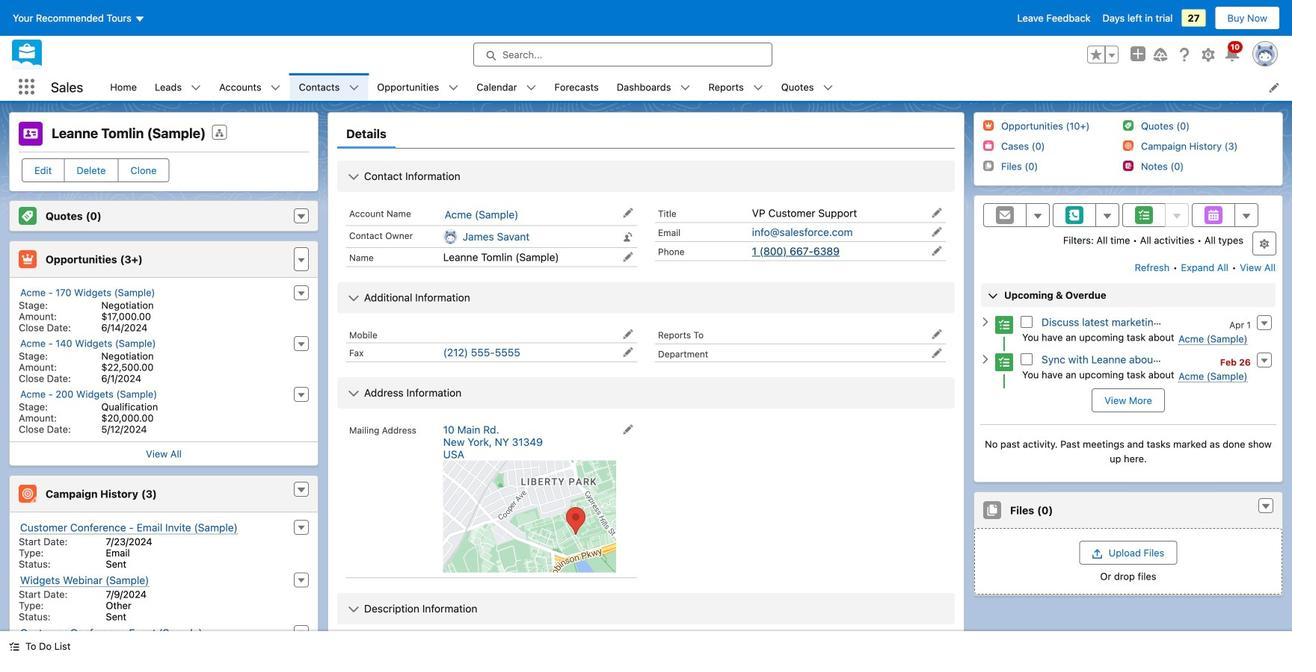 Task type: locate. For each thing, give the bounding box(es) containing it.
files element
[[974, 492, 1283, 597]]

list item
[[146, 73, 210, 101], [210, 73, 290, 101], [290, 73, 368, 101], [368, 73, 468, 101], [468, 73, 546, 101], [608, 73, 700, 101], [700, 73, 772, 101], [772, 73, 843, 101]]

0 horizontal spatial opportunities image
[[19, 251, 37, 269]]

2 task image from the top
[[995, 354, 1013, 372]]

group
[[1087, 46, 1119, 64]]

0 horizontal spatial quotes image
[[19, 207, 37, 225]]

8 list item from the left
[[772, 73, 843, 101]]

edit mobile image
[[623, 329, 633, 340]]

text default image
[[680, 83, 691, 93], [823, 83, 834, 93], [981, 355, 991, 365], [1261, 502, 1271, 512], [348, 604, 360, 616], [9, 642, 19, 653]]

1 horizontal spatial opportunities image
[[984, 120, 994, 131]]

0 vertical spatial task image
[[995, 317, 1013, 334]]

1 vertical spatial task image
[[995, 354, 1013, 372]]

1 vertical spatial opportunities image
[[19, 251, 37, 269]]

0 vertical spatial quotes image
[[1123, 120, 1134, 131]]

edit name image
[[623, 252, 633, 263]]

text default image
[[191, 83, 201, 93], [271, 83, 281, 93], [349, 83, 359, 93], [448, 83, 459, 93], [526, 83, 537, 93], [753, 83, 763, 93], [348, 171, 360, 183], [296, 212, 307, 222], [348, 293, 360, 305], [981, 317, 991, 328], [348, 388, 360, 400], [296, 485, 307, 496]]

4 list item from the left
[[368, 73, 468, 101]]

edit account name image
[[623, 208, 633, 218]]

files image
[[984, 161, 994, 171]]

tab panel
[[337, 149, 955, 662]]

task image right edit department image at the bottom
[[995, 354, 1013, 372]]

list
[[101, 73, 1292, 101]]

edit email image
[[932, 227, 942, 237]]

opportunities image
[[984, 120, 994, 131], [19, 251, 37, 269]]

task image
[[995, 317, 1013, 334], [995, 354, 1013, 372]]

6 list item from the left
[[608, 73, 700, 101]]

text default image inside files element
[[1261, 502, 1271, 512]]

task image right "edit reports to" icon
[[995, 317, 1013, 334]]

acme - 200 widgets (sample) element
[[10, 386, 318, 437]]

edit department image
[[932, 349, 942, 359]]

cases image
[[984, 141, 994, 151]]

quotes image
[[1123, 120, 1134, 131], [19, 207, 37, 225]]

1 vertical spatial quotes image
[[19, 207, 37, 225]]



Task type: vqa. For each thing, say whether or not it's contained in the screenshot.
the bottom logged call "ICON"
no



Task type: describe. For each thing, give the bounding box(es) containing it.
edit mailing address image
[[623, 425, 633, 435]]

1 task image from the top
[[995, 317, 1013, 334]]

edit reports to image
[[932, 329, 942, 340]]

campaign history image
[[1123, 141, 1134, 151]]

edit phone image
[[932, 246, 942, 257]]

edit title image
[[932, 208, 942, 218]]

notes image
[[1123, 161, 1134, 171]]

campaign history element
[[9, 476, 319, 662]]

7 list item from the left
[[700, 73, 772, 101]]

1 list item from the left
[[146, 73, 210, 101]]

3 list item from the left
[[290, 73, 368, 101]]

text default image inside campaign history element
[[296, 485, 307, 496]]

1 horizontal spatial quotes image
[[1123, 120, 1134, 131]]

0 vertical spatial opportunities image
[[984, 120, 994, 131]]

acme - 140 widgets (sample) element
[[10, 335, 318, 386]]

2 list item from the left
[[210, 73, 290, 101]]

contact image
[[19, 122, 43, 146]]

5 list item from the left
[[468, 73, 546, 101]]

acme - 170 widgets (sample) element
[[10, 284, 318, 335]]

edit fax image
[[623, 347, 633, 358]]



